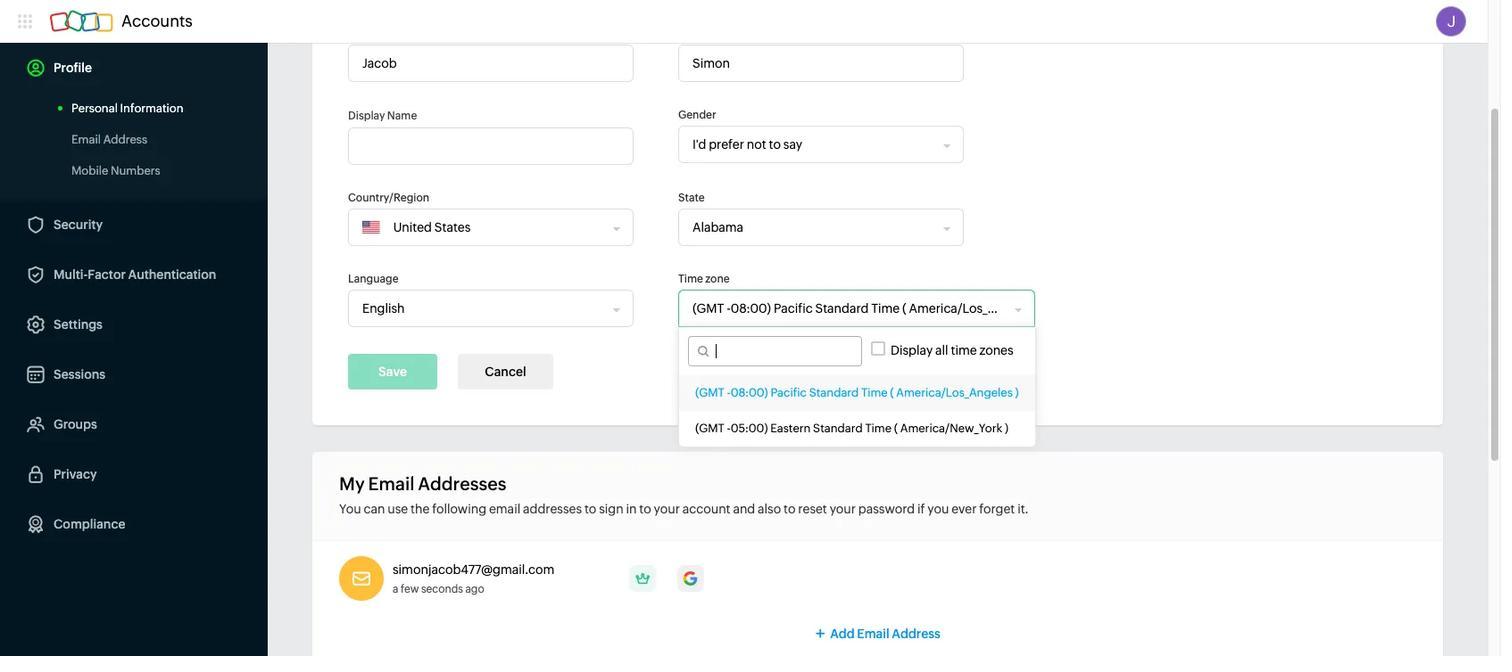 Task type: locate. For each thing, give the bounding box(es) containing it.
0 vertical spatial email
[[71, 133, 101, 146]]

0 vertical spatial standard
[[809, 386, 859, 400]]

- up "05:00)"
[[727, 386, 731, 400]]

you
[[928, 502, 949, 517]]

1 vertical spatial display
[[891, 344, 933, 358]]

(gmt left 08:00)
[[695, 386, 725, 400]]

2 (gmt from the top
[[695, 422, 725, 436]]

0 horizontal spatial display
[[348, 110, 385, 122]]

mobile
[[71, 164, 108, 178]]

use
[[388, 502, 408, 517]]

1 vertical spatial -
[[727, 422, 731, 436]]

time left zone at the top left of the page
[[678, 273, 703, 286]]

time
[[678, 273, 703, 286], [861, 386, 888, 400], [865, 422, 892, 436]]

0 vertical spatial address
[[103, 133, 147, 146]]

simonjacob477@gmail.com
[[393, 563, 555, 577]]

email up use
[[368, 474, 415, 494]]

1 - from the top
[[727, 386, 731, 400]]

security
[[54, 218, 103, 232]]

email right the add
[[857, 627, 890, 642]]

1 your from the left
[[654, 502, 680, 517]]

time for pacific
[[861, 386, 888, 400]]

(
[[890, 386, 894, 400], [894, 422, 898, 436]]

None text field
[[348, 45, 634, 82], [678, 45, 964, 82], [348, 128, 634, 165], [348, 45, 634, 82], [678, 45, 964, 82], [348, 128, 634, 165]]

1 vertical spatial (gmt
[[695, 422, 725, 436]]

1 horizontal spatial email
[[368, 474, 415, 494]]

email
[[71, 133, 101, 146], [368, 474, 415, 494], [857, 627, 890, 642]]

display for display name
[[348, 110, 385, 122]]

0 vertical spatial (
[[890, 386, 894, 400]]

my
[[339, 474, 365, 494]]

address down "personal information"
[[103, 133, 147, 146]]

to left 'sign'
[[585, 502, 597, 517]]

( down (gmt -08:00) pacific standard time ( america/los_angeles )
[[894, 422, 898, 436]]

your right in
[[654, 502, 680, 517]]

if
[[918, 502, 925, 517]]

ever
[[952, 502, 977, 517]]

0 vertical spatial -
[[727, 386, 731, 400]]

to
[[585, 502, 597, 517], [639, 502, 651, 517], [784, 502, 796, 517]]

standard up (gmt -05:00) eastern standard time ( america/new_york )
[[809, 386, 859, 400]]

time up (gmt -05:00) eastern standard time ( america/new_york )
[[861, 386, 888, 400]]

eastern
[[770, 422, 811, 436]]

0 horizontal spatial )
[[1005, 422, 1009, 436]]

0 vertical spatial (gmt
[[695, 386, 725, 400]]

numbers
[[111, 164, 160, 178]]

sessions
[[54, 368, 105, 382]]

simonjacob477@gmail.com a few seconds ago
[[393, 563, 555, 596]]

0 vertical spatial )
[[1015, 386, 1019, 400]]

to right also
[[784, 502, 796, 517]]

email address
[[71, 133, 147, 146]]

(gmt for (gmt -08:00) pacific standard time ( america/los_angeles )
[[695, 386, 725, 400]]

)
[[1015, 386, 1019, 400], [1005, 422, 1009, 436]]

2 to from the left
[[639, 502, 651, 517]]

1 vertical spatial time
[[861, 386, 888, 400]]

1 horizontal spatial to
[[639, 502, 651, 517]]

account
[[683, 502, 731, 517]]

email up the mobile
[[71, 133, 101, 146]]

(gmt left "05:00)"
[[695, 422, 725, 436]]

(gmt -08:00) pacific standard time ( america/los_angeles )
[[695, 386, 1019, 400]]

1 horizontal spatial your
[[830, 502, 856, 517]]

1 horizontal spatial address
[[892, 627, 941, 642]]

my email addresses you can use the following email addresses to sign in to your account and also to reset your password if you ever forget it.
[[339, 474, 1029, 517]]

) right america/new_york
[[1005, 422, 1009, 436]]

1 vertical spatial standard
[[813, 422, 863, 436]]

1 vertical spatial (
[[894, 422, 898, 436]]

zones
[[980, 344, 1014, 358]]

address
[[103, 133, 147, 146], [892, 627, 941, 642]]

time down (gmt -08:00) pacific standard time ( america/los_angeles )
[[865, 422, 892, 436]]

display
[[348, 110, 385, 122], [891, 344, 933, 358]]

( up (gmt -05:00) eastern standard time ( america/new_york )
[[890, 386, 894, 400]]

2 vertical spatial email
[[857, 627, 890, 642]]

cancel
[[485, 365, 526, 379]]

2 horizontal spatial email
[[857, 627, 890, 642]]

sign
[[599, 502, 624, 517]]

2 your from the left
[[830, 502, 856, 517]]

seconds
[[421, 584, 463, 596]]

2 - from the top
[[727, 422, 731, 436]]

2 horizontal spatial to
[[784, 502, 796, 517]]

your right "reset"
[[830, 502, 856, 517]]

display left name
[[348, 110, 385, 122]]

standard
[[809, 386, 859, 400], [813, 422, 863, 436]]

- for 05:00)
[[727, 422, 731, 436]]

address right the add
[[892, 627, 941, 642]]

display left all
[[891, 344, 933, 358]]

None field
[[679, 127, 944, 162], [380, 210, 607, 245], [679, 210, 944, 245], [349, 291, 614, 327], [679, 291, 1016, 327], [679, 127, 944, 162], [380, 210, 607, 245], [679, 210, 944, 245], [349, 291, 614, 327], [679, 291, 1016, 327]]

1 vertical spatial )
[[1005, 422, 1009, 436]]

0 horizontal spatial address
[[103, 133, 147, 146]]

accounts
[[121, 12, 193, 30]]

to right in
[[639, 502, 651, 517]]

1 horizontal spatial display
[[891, 344, 933, 358]]

your
[[654, 502, 680, 517], [830, 502, 856, 517]]

authentication
[[128, 268, 216, 282]]

2 vertical spatial time
[[865, 422, 892, 436]]

1 vertical spatial email
[[368, 474, 415, 494]]

reset
[[798, 502, 827, 517]]

display name
[[348, 110, 417, 122]]

email for my
[[368, 474, 415, 494]]

multi-
[[54, 268, 88, 282]]

standard down (gmt -08:00) pacific standard time ( america/los_angeles )
[[813, 422, 863, 436]]

and
[[733, 502, 755, 517]]

1 (gmt from the top
[[695, 386, 725, 400]]

-
[[727, 386, 731, 400], [727, 422, 731, 436]]

0 vertical spatial display
[[348, 110, 385, 122]]

display for display all time zones
[[891, 344, 933, 358]]

add
[[830, 627, 855, 642]]

privacy
[[54, 468, 97, 482]]

- down 08:00)
[[727, 422, 731, 436]]

1 horizontal spatial )
[[1015, 386, 1019, 400]]

email inside my email addresses you can use the following email addresses to sign in to your account and also to reset your password if you ever forget it.
[[368, 474, 415, 494]]

pacific
[[771, 386, 807, 400]]

0 horizontal spatial to
[[585, 502, 597, 517]]

(gmt
[[695, 386, 725, 400], [695, 422, 725, 436]]

the
[[411, 502, 430, 517]]

time zone
[[678, 273, 730, 286]]

you
[[339, 502, 361, 517]]

0 horizontal spatial your
[[654, 502, 680, 517]]

) right america/los_angeles
[[1015, 386, 1019, 400]]

- for 08:00)
[[727, 386, 731, 400]]

zone
[[705, 273, 730, 286]]

addresses
[[523, 502, 582, 517]]

settings
[[54, 318, 103, 332]]

name
[[387, 110, 417, 122]]

all
[[935, 344, 948, 358]]



Task type: vqa. For each thing, say whether or not it's contained in the screenshot.
Active for Active Sessions
no



Task type: describe. For each thing, give the bounding box(es) containing it.
multi-factor authentication
[[54, 268, 216, 282]]

primary image
[[629, 566, 656, 593]]

standard for pacific
[[809, 386, 859, 400]]

0 horizontal spatial email
[[71, 133, 101, 146]]

forget
[[979, 502, 1015, 517]]

mobile numbers
[[71, 164, 160, 178]]

3 to from the left
[[784, 502, 796, 517]]

(gmt -05:00) eastern standard time ( america/new_york )
[[695, 422, 1009, 436]]

personal
[[71, 102, 118, 115]]

it.
[[1018, 502, 1029, 517]]

save button
[[348, 354, 437, 390]]

( for america/new_york
[[894, 422, 898, 436]]

also
[[758, 502, 781, 517]]

compliance
[[54, 518, 125, 532]]

profile
[[54, 61, 92, 75]]

time for eastern
[[865, 422, 892, 436]]

08:00)
[[731, 386, 768, 400]]

cancel button
[[458, 354, 553, 390]]

america/new_york
[[900, 422, 1003, 436]]

gender
[[678, 109, 716, 121]]

few
[[401, 584, 419, 596]]

time
[[951, 344, 977, 358]]

05:00)
[[731, 422, 768, 436]]

1 to from the left
[[585, 502, 597, 517]]

country/region
[[348, 192, 429, 204]]

standard for eastern
[[813, 422, 863, 436]]

america/los_angeles
[[896, 386, 1013, 400]]

password
[[858, 502, 915, 517]]

language
[[348, 273, 399, 286]]

display all time zones
[[891, 344, 1014, 358]]

state
[[678, 192, 705, 204]]

) for (gmt -05:00) eastern standard time ( america/new_york )
[[1005, 422, 1009, 436]]

add email address
[[830, 627, 941, 642]]

information
[[120, 102, 183, 115]]

following
[[432, 502, 486, 517]]

email for add
[[857, 627, 890, 642]]

email
[[489, 502, 520, 517]]

a
[[393, 584, 398, 596]]

can
[[364, 502, 385, 517]]

1 vertical spatial address
[[892, 627, 941, 642]]

ago
[[465, 584, 484, 596]]

groups
[[54, 418, 97, 432]]

save
[[379, 365, 407, 379]]

(gmt for (gmt -05:00) eastern standard time ( america/new_york )
[[695, 422, 725, 436]]

addresses
[[418, 474, 506, 494]]

personal information
[[71, 102, 183, 115]]

0 vertical spatial time
[[678, 273, 703, 286]]

in
[[626, 502, 637, 517]]

( for america/los_angeles
[[890, 386, 894, 400]]

factor
[[88, 268, 126, 282]]

) for (gmt -08:00) pacific standard time ( america/los_angeles )
[[1015, 386, 1019, 400]]

Search... field
[[709, 337, 861, 366]]



